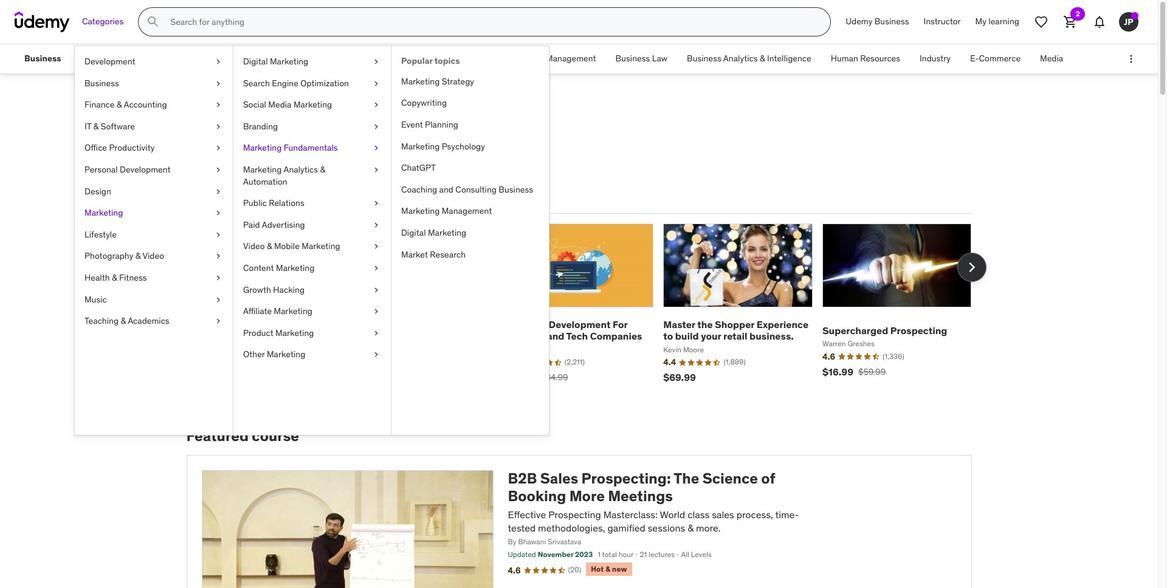 Task type: locate. For each thing, give the bounding box(es) containing it.
marketing inside marketing analytics & automation
[[243, 164, 282, 175]]

xsmall image
[[213, 56, 223, 68], [213, 99, 223, 111], [213, 143, 223, 154], [371, 164, 381, 176], [213, 207, 223, 219], [371, 219, 381, 231], [371, 241, 381, 253], [371, 263, 381, 275], [213, 272, 223, 284], [371, 306, 381, 318], [371, 349, 381, 361]]

business right consulting
[[499, 184, 533, 195]]

1 vertical spatial to
[[664, 330, 673, 342]]

xsmall image inside the teaching & academics link
[[213, 316, 223, 328]]

xsmall image inside lifestyle link
[[213, 229, 223, 241]]

design link
[[75, 181, 233, 203]]

xsmall image for public relations
[[371, 198, 381, 210]]

analytics for business
[[723, 53, 758, 64]]

market research
[[401, 249, 466, 260]]

xsmall image inside growth hacking link
[[371, 284, 381, 296]]

xsmall image inside finance & accounting link
[[213, 99, 223, 111]]

prospecting
[[891, 325, 948, 337], [548, 509, 601, 521]]

human resources link
[[821, 44, 910, 74]]

& for teaching & academics
[[121, 316, 126, 327]]

1 vertical spatial development
[[120, 164, 171, 175]]

digital up market
[[401, 227, 426, 238]]

xsmall image for teaching & academics
[[213, 316, 223, 328]]

0 horizontal spatial and
[[439, 184, 454, 195]]

0 horizontal spatial prospecting
[[548, 509, 601, 521]]

build
[[675, 330, 699, 342]]

marketing down search engine optimization link
[[294, 99, 332, 110]]

development inside development link
[[85, 56, 135, 67]]

digital marketing up engine
[[243, 56, 308, 67]]

0 horizontal spatial digital
[[243, 56, 268, 67]]

strategy inside 'link'
[[442, 76, 474, 87]]

xsmall image inside development link
[[213, 56, 223, 68]]

class
[[688, 509, 710, 521]]

0 horizontal spatial digital marketing link
[[233, 51, 391, 73]]

shopping cart with 2 items image
[[1063, 15, 1078, 29]]

paid
[[243, 219, 260, 230]]

& up fitness
[[135, 251, 141, 262]]

2 link
[[1056, 7, 1085, 36]]

1 horizontal spatial to
[[664, 330, 673, 342]]

1 horizontal spatial strategy
[[442, 76, 474, 87]]

health & fitness link
[[75, 267, 233, 289]]

& right health
[[112, 272, 117, 283]]

marketing down paid advertising link
[[302, 241, 340, 252]]

digital up the search
[[243, 56, 268, 67]]

branding
[[243, 121, 278, 132]]

digital marketing inside marketing fundamentals element
[[401, 227, 466, 238]]

and up marketing management
[[439, 184, 454, 195]]

management for marketing management
[[442, 206, 492, 217]]

0 vertical spatial digital
[[243, 56, 268, 67]]

xsmall image inside product marketing link
[[371, 328, 381, 339]]

0 vertical spatial strategy
[[403, 53, 436, 64]]

sales right b2b
[[540, 469, 578, 488]]

xsmall image for marketing analytics & automation
[[371, 164, 381, 176]]

trending button
[[262, 183, 308, 213]]

xsmall image inside "public relations" link
[[371, 198, 381, 210]]

to up automation
[[246, 155, 261, 174]]

wishlist image
[[1034, 15, 1049, 29]]

1 vertical spatial strategy
[[442, 76, 474, 87]]

chatgpt link
[[392, 158, 549, 179]]

1 vertical spatial digital marketing link
[[392, 223, 549, 244]]

analytics inside marketing analytics & automation
[[284, 164, 318, 175]]

event planning link
[[392, 114, 549, 136]]

psychology
[[442, 141, 485, 152]]

hour
[[619, 550, 634, 560]]

& left mobile
[[267, 241, 272, 252]]

featured course
[[186, 427, 299, 446]]

marketing fundamentals element
[[391, 46, 549, 435]]

0 horizontal spatial to
[[246, 155, 261, 174]]

0 vertical spatial prospecting
[[891, 325, 948, 337]]

my learning link
[[968, 7, 1027, 36]]

xsmall image inside marketing fundamentals link
[[371, 143, 381, 154]]

management inside marketing fundamentals element
[[442, 206, 492, 217]]

marketing up automation
[[243, 164, 282, 175]]

management
[[257, 53, 307, 64], [546, 53, 596, 64], [442, 206, 492, 217]]

digital inside marketing fundamentals element
[[401, 227, 426, 238]]

more subcategory menu links image
[[1125, 53, 1138, 65]]

marketing psychology
[[401, 141, 485, 152]]

0 horizontal spatial digital marketing
[[243, 56, 308, 67]]

digital
[[243, 56, 268, 67], [401, 227, 426, 238]]

health & fitness
[[85, 272, 147, 283]]

1 horizontal spatial prospecting
[[891, 325, 948, 337]]

& down 'class' in the right of the page
[[688, 522, 694, 534]]

it & software link
[[75, 116, 233, 138]]

business link up accounting
[[75, 73, 233, 94]]

prospecting inside the carousel 'element'
[[891, 325, 948, 337]]

xsmall image inside 'office productivity' link
[[213, 143, 223, 154]]

1 horizontal spatial digital marketing link
[[392, 223, 549, 244]]

0 vertical spatial digital marketing
[[243, 56, 308, 67]]

lifestyle link
[[75, 224, 233, 246]]

analytics left 'intelligence'
[[723, 53, 758, 64]]

0 horizontal spatial video
[[143, 251, 164, 262]]

photography & video link
[[75, 246, 233, 267]]

xsmall image for finance & accounting
[[213, 99, 223, 111]]

1 horizontal spatial digital
[[401, 227, 426, 238]]

video down lifestyle link at the top of the page
[[143, 251, 164, 262]]

b2b
[[508, 469, 537, 488]]

1 vertical spatial analytics
[[284, 164, 318, 175]]

xsmall image for it & software
[[213, 121, 223, 133]]

1 horizontal spatial and
[[547, 330, 565, 342]]

xsmall image for product marketing
[[371, 328, 381, 339]]

management up engine
[[257, 53, 307, 64]]

business right law
[[687, 53, 722, 64]]

effective
[[508, 509, 546, 521]]

& for it & software
[[93, 121, 99, 132]]

digital marketing for topmost the digital marketing link
[[243, 56, 308, 67]]

xsmall image inside paid advertising link
[[371, 219, 381, 231]]

marketing strategy
[[401, 76, 474, 87]]

xsmall image for marketing
[[213, 207, 223, 219]]

xsmall image inside branding link
[[371, 121, 381, 133]]

1 horizontal spatial media
[[1040, 53, 1064, 64]]

1 horizontal spatial business link
[[75, 73, 233, 94]]

management down coaching and consulting business link
[[442, 206, 492, 217]]

submit search image
[[146, 15, 161, 29]]

courses down engine
[[241, 102, 320, 128]]

your
[[701, 330, 721, 342]]

paid advertising
[[243, 219, 305, 230]]

1 horizontal spatial digital marketing
[[401, 227, 466, 238]]

2 horizontal spatial management
[[546, 53, 596, 64]]

to left build
[[664, 330, 673, 342]]

xsmall image for health & fitness
[[213, 272, 223, 284]]

digital marketing link up optimization at the top left of page
[[233, 51, 391, 73]]

0 horizontal spatial management
[[257, 53, 307, 64]]

1 vertical spatial sales
[[540, 469, 578, 488]]

1 horizontal spatial analytics
[[723, 53, 758, 64]]

market research link
[[392, 244, 549, 266]]

xsmall image inside other marketing link
[[371, 349, 381, 361]]

started
[[319, 155, 369, 174]]

personal development link
[[75, 159, 233, 181]]

xsmall image inside marketing analytics & automation link
[[371, 164, 381, 176]]

xsmall image inside social media marketing link
[[371, 99, 381, 111]]

copywriting
[[401, 98, 447, 108]]

fitness
[[119, 272, 147, 283]]

product marketing
[[243, 328, 314, 338]]

relations
[[269, 198, 304, 209]]

0 horizontal spatial strategy
[[403, 53, 436, 64]]

human resources
[[831, 53, 901, 64]]

&
[[760, 53, 765, 64], [117, 99, 122, 110], [93, 121, 99, 132], [320, 164, 325, 175], [267, 241, 272, 252], [135, 251, 141, 262], [112, 272, 117, 283], [121, 316, 126, 327], [688, 522, 694, 534], [606, 565, 611, 574]]

business link down udemy image
[[15, 44, 71, 74]]

public relations link
[[233, 193, 391, 214]]

courses up most popular
[[186, 155, 243, 174]]

software
[[101, 121, 135, 132]]

1 vertical spatial digital marketing
[[401, 227, 466, 238]]

hacking
[[273, 284, 305, 295]]

& right the finance
[[117, 99, 122, 110]]

xsmall image for marketing fundamentals
[[371, 143, 381, 154]]

instructor
[[924, 16, 961, 27]]

media down engine
[[268, 99, 292, 110]]

business strategy link
[[357, 44, 445, 74]]

xsmall image inside 'it & software' link
[[213, 121, 223, 133]]

0 vertical spatial to
[[246, 155, 261, 174]]

digital marketing link up research on the left
[[392, 223, 549, 244]]

fundamentals
[[284, 143, 338, 153]]

business inside marketing fundamentals element
[[499, 184, 533, 195]]

management right project
[[546, 53, 596, 64]]

marketing down product marketing on the bottom left
[[267, 349, 305, 360]]

marketing down 'video & mobile marketing'
[[276, 263, 315, 274]]

sales
[[712, 509, 734, 521]]

and left tech
[[547, 330, 565, 342]]

other marketing
[[243, 349, 305, 360]]

xsmall image inside music link
[[213, 294, 223, 306]]

business left law
[[616, 53, 650, 64]]

and inside marketing fundamentals element
[[439, 184, 454, 195]]

2 vertical spatial development
[[549, 319, 611, 331]]

marketing inside 'link'
[[401, 76, 440, 87]]

xsmall image inside the affiliate marketing link
[[371, 306, 381, 318]]

development inside business development for startups and tech companies
[[549, 319, 611, 331]]

0 horizontal spatial media
[[268, 99, 292, 110]]

& for health & fitness
[[112, 272, 117, 283]]

master the shopper experience to build your retail business.
[[664, 319, 809, 342]]

e-
[[970, 53, 979, 64]]

shopper
[[715, 319, 755, 331]]

analytics for marketing
[[284, 164, 318, 175]]

1 vertical spatial prospecting
[[548, 509, 601, 521]]

xsmall image for paid advertising
[[371, 219, 381, 231]]

xsmall image for design
[[213, 186, 223, 198]]

supercharged prospecting link
[[823, 325, 948, 337]]

1 total hour
[[598, 550, 634, 560]]

development inside "personal development" link
[[120, 164, 171, 175]]

0 horizontal spatial analytics
[[284, 164, 318, 175]]

xsmall image inside "personal development" link
[[213, 164, 223, 176]]

updated
[[508, 550, 536, 560]]

xsmall image
[[371, 56, 381, 68], [213, 78, 223, 89], [371, 78, 381, 89], [371, 99, 381, 111], [213, 121, 223, 133], [371, 121, 381, 133], [371, 143, 381, 154], [213, 164, 223, 176], [213, 186, 223, 198], [371, 198, 381, 210], [213, 229, 223, 241], [213, 251, 223, 263], [371, 284, 381, 296], [213, 294, 223, 306], [213, 316, 223, 328], [371, 328, 381, 339]]

video down the paid
[[243, 241, 265, 252]]

0 vertical spatial analytics
[[723, 53, 758, 64]]

music link
[[75, 289, 233, 311]]

xsmall image inside the digital marketing link
[[371, 56, 381, 68]]

xsmall image inside photography & video link
[[213, 251, 223, 263]]

next image
[[962, 258, 982, 277]]

1 horizontal spatial management
[[442, 206, 492, 217]]

& for finance & accounting
[[117, 99, 122, 110]]

xsmall image for business
[[213, 78, 223, 89]]

development for business
[[549, 319, 611, 331]]

srivastava
[[548, 538, 581, 547]]

by
[[508, 538, 516, 547]]

0 vertical spatial sales
[[186, 102, 238, 128]]

intelligence
[[767, 53, 812, 64]]

1 vertical spatial digital
[[401, 227, 426, 238]]

1 horizontal spatial video
[[243, 241, 265, 252]]

trending
[[265, 192, 306, 204]]

business development for startups and tech companies
[[504, 319, 642, 342]]

xsmall image inside video & mobile marketing link
[[371, 241, 381, 253]]

design
[[85, 186, 111, 197]]

finance & accounting
[[85, 99, 167, 110]]

categories
[[82, 16, 124, 27]]

commerce
[[979, 53, 1021, 64]]

0 vertical spatial and
[[439, 184, 454, 195]]

jp
[[1124, 16, 1134, 27]]

& right hot
[[606, 565, 611, 574]]

media
[[1040, 53, 1064, 64], [268, 99, 292, 110]]

xsmall image inside health & fitness link
[[213, 272, 223, 284]]

xsmall image for office productivity
[[213, 143, 223, 154]]

masterclass:
[[604, 509, 658, 521]]

1 horizontal spatial sales
[[540, 469, 578, 488]]

& right it
[[93, 121, 99, 132]]

video
[[243, 241, 265, 252], [143, 251, 164, 262]]

xsmall image inside design link
[[213, 186, 223, 198]]

digital marketing
[[243, 56, 308, 67], [401, 227, 466, 238]]

paid advertising link
[[233, 214, 391, 236]]

1 vertical spatial courses
[[186, 155, 243, 174]]

(20)
[[568, 565, 581, 575]]

academics
[[128, 316, 169, 327]]

digital marketing link inside marketing fundamentals element
[[392, 223, 549, 244]]

analytics down fundamentals
[[284, 164, 318, 175]]

xsmall image inside search engine optimization link
[[371, 78, 381, 89]]

coaching
[[401, 184, 437, 195]]

business left popular
[[367, 53, 401, 64]]

0 vertical spatial development
[[85, 56, 135, 67]]

sessions
[[648, 522, 685, 534]]

marketing up lifestyle
[[85, 207, 123, 218]]

b2b sales prospecting: the science of booking more meetings effective prospecting masterclass: world class sales process, time- tested methodologies, gamified sessions & more. by bhawani srivastava
[[508, 469, 799, 547]]

marketing down "coaching"
[[401, 206, 440, 217]]

& right teaching
[[121, 316, 126, 327]]

business left tech
[[504, 319, 547, 331]]

to inside master the shopper experience to build your retail business.
[[664, 330, 673, 342]]

2023
[[575, 550, 593, 560]]

& right you at top left
[[320, 164, 325, 175]]

project management
[[517, 53, 596, 64]]

xsmall image for lifestyle
[[213, 229, 223, 241]]

digital marketing up market research
[[401, 227, 466, 238]]

xsmall image inside marketing link
[[213, 207, 223, 219]]

business strategy
[[367, 53, 436, 64]]

other
[[243, 349, 265, 360]]

development for personal
[[120, 164, 171, 175]]

supercharged
[[823, 325, 888, 337]]

marketing down popular
[[401, 76, 440, 87]]

sales left the social
[[186, 102, 238, 128]]

xsmall image for personal development
[[213, 164, 223, 176]]

1 vertical spatial and
[[547, 330, 565, 342]]

coaching and consulting business link
[[392, 179, 549, 201]]

courses to get you started
[[186, 155, 369, 174]]

xsmall image inside 'content marketing' link
[[371, 263, 381, 275]]

content marketing link
[[233, 258, 391, 279]]

you have alerts image
[[1131, 12, 1139, 19]]

marketing fundamentals link
[[233, 138, 391, 159]]

media down the wishlist icon at the top of the page
[[1040, 53, 1064, 64]]



Task type: describe. For each thing, give the bounding box(es) containing it.
xsmall image for photography & video
[[213, 251, 223, 263]]

master
[[664, 319, 695, 331]]

finance & accounting link
[[75, 94, 233, 116]]

teaching & academics link
[[75, 311, 233, 332]]

you
[[291, 155, 316, 174]]

other marketing link
[[233, 344, 391, 366]]

0 vertical spatial courses
[[241, 102, 320, 128]]

popular
[[401, 55, 433, 66]]

& inside marketing analytics & automation
[[320, 164, 325, 175]]

xsmall image for social media marketing
[[371, 99, 381, 111]]

xsmall image for music
[[213, 294, 223, 306]]

featured
[[186, 427, 249, 446]]

xsmall image for affiliate marketing
[[371, 306, 381, 318]]

levels
[[691, 550, 712, 560]]

carousel element
[[186, 224, 986, 399]]

business left arrow pointing to subcategory menu links icon
[[24, 53, 61, 64]]

jp link
[[1114, 7, 1144, 36]]

growth hacking
[[243, 284, 305, 295]]

0 vertical spatial digital marketing link
[[233, 51, 391, 73]]

search engine optimization link
[[233, 73, 391, 94]]

bhawani
[[518, 538, 546, 547]]

management link
[[247, 44, 317, 74]]

xsmall image for video & mobile marketing
[[371, 241, 381, 253]]

strategy for business strategy
[[403, 53, 436, 64]]

notifications image
[[1093, 15, 1107, 29]]

most popular button
[[186, 183, 252, 213]]

new
[[612, 565, 627, 574]]

strategy for marketing strategy
[[442, 76, 474, 87]]

it
[[85, 121, 91, 132]]

business inside business development for startups and tech companies
[[504, 319, 547, 331]]

event planning
[[401, 119, 458, 130]]

content marketing
[[243, 263, 315, 274]]

lifestyle
[[85, 229, 117, 240]]

xsmall image for digital marketing
[[371, 56, 381, 68]]

marketing down the affiliate marketing link
[[275, 328, 314, 338]]

prospecting inside b2b sales prospecting: the science of booking more meetings effective prospecting masterclass: world class sales process, time- tested methodologies, gamified sessions & more. by bhawani srivastava
[[548, 509, 601, 521]]

operations
[[455, 53, 497, 64]]

companies
[[590, 330, 642, 342]]

course
[[252, 427, 299, 446]]

finance
[[85, 99, 115, 110]]

planning
[[425, 119, 458, 130]]

and inside business development for startups and tech companies
[[547, 330, 565, 342]]

time-
[[775, 509, 799, 521]]

affiliate marketing link
[[233, 301, 391, 323]]

research
[[430, 249, 466, 260]]

tech
[[566, 330, 588, 342]]

health
[[85, 272, 110, 283]]

udemy business
[[846, 16, 909, 27]]

sales inside b2b sales prospecting: the science of booking more meetings effective prospecting masterclass: world class sales process, time- tested methodologies, gamified sessions & more. by bhawani srivastava
[[540, 469, 578, 488]]

e-commerce link
[[961, 44, 1031, 74]]

marketing fundamentals
[[243, 143, 338, 153]]

teaching
[[85, 316, 119, 327]]

marketing strategy link
[[392, 71, 549, 93]]

lectures
[[649, 550, 675, 560]]

arrow pointing to subcategory menu links image
[[71, 44, 82, 74]]

marketing up engine
[[270, 56, 308, 67]]

prospecting:
[[582, 469, 671, 488]]

xsmall image for branding
[[371, 121, 381, 133]]

marketing analytics & automation link
[[233, 159, 391, 193]]

event
[[401, 119, 423, 130]]

udemy image
[[15, 12, 70, 32]]

process,
[[737, 509, 773, 521]]

xsmall image for content marketing
[[371, 263, 381, 275]]

retail
[[724, 330, 748, 342]]

marketing down marketing management
[[428, 227, 466, 238]]

project management link
[[507, 44, 606, 74]]

human
[[831, 53, 858, 64]]

automation
[[243, 176, 287, 187]]

hot
[[591, 565, 604, 574]]

2
[[1076, 9, 1080, 18]]

& inside b2b sales prospecting: the science of booking more meetings effective prospecting masterclass: world class sales process, time- tested methodologies, gamified sessions & more. by bhawani srivastava
[[688, 522, 694, 534]]

copywriting link
[[392, 93, 549, 114]]

advertising
[[262, 219, 305, 230]]

teaching & academics
[[85, 316, 169, 327]]

digital marketing for the digital marketing link in the marketing fundamentals element
[[401, 227, 466, 238]]

consulting
[[456, 184, 497, 195]]

& for hot & new
[[606, 565, 611, 574]]

business right udemy
[[875, 16, 909, 27]]

office productivity
[[85, 143, 155, 153]]

music
[[85, 294, 107, 305]]

market
[[401, 249, 428, 260]]

productivity
[[109, 143, 155, 153]]

media link
[[1031, 44, 1073, 74]]

updated november 2023
[[508, 550, 593, 560]]

business law
[[616, 53, 668, 64]]

my learning
[[976, 16, 1020, 27]]

branding link
[[233, 116, 391, 138]]

& for photography & video
[[135, 251, 141, 262]]

public relations
[[243, 198, 304, 209]]

operations link
[[445, 44, 507, 74]]

udemy
[[846, 16, 873, 27]]

law
[[652, 53, 668, 64]]

search
[[243, 78, 270, 89]]

xsmall image for development
[[213, 56, 223, 68]]

marketing up chatgpt
[[401, 141, 440, 152]]

1 vertical spatial media
[[268, 99, 292, 110]]

& for video & mobile marketing
[[267, 241, 272, 252]]

social
[[243, 99, 266, 110]]

0 horizontal spatial business link
[[15, 44, 71, 74]]

marketing psychology link
[[392, 136, 549, 158]]

0 vertical spatial media
[[1040, 53, 1064, 64]]

marketing down hacking
[[274, 306, 312, 317]]

marketing up get
[[243, 143, 282, 153]]

21 lectures
[[640, 550, 675, 560]]

business up the finance
[[85, 78, 119, 89]]

& left 'intelligence'
[[760, 53, 765, 64]]

Search for anything text field
[[168, 12, 816, 32]]

management for project management
[[546, 53, 596, 64]]

total
[[602, 550, 617, 560]]

development link
[[75, 51, 233, 73]]

0 horizontal spatial sales
[[186, 102, 238, 128]]

it & software
[[85, 121, 135, 132]]

november
[[538, 550, 574, 560]]

learning
[[989, 16, 1020, 27]]

entrepreneurship link
[[82, 44, 168, 74]]

xsmall image for growth hacking
[[371, 284, 381, 296]]

get
[[264, 155, 287, 174]]

resources
[[860, 53, 901, 64]]

xsmall image for search engine optimization
[[371, 78, 381, 89]]

engine
[[272, 78, 298, 89]]

xsmall image for other marketing
[[371, 349, 381, 361]]



Task type: vqa. For each thing, say whether or not it's contained in the screenshot.
blender
no



